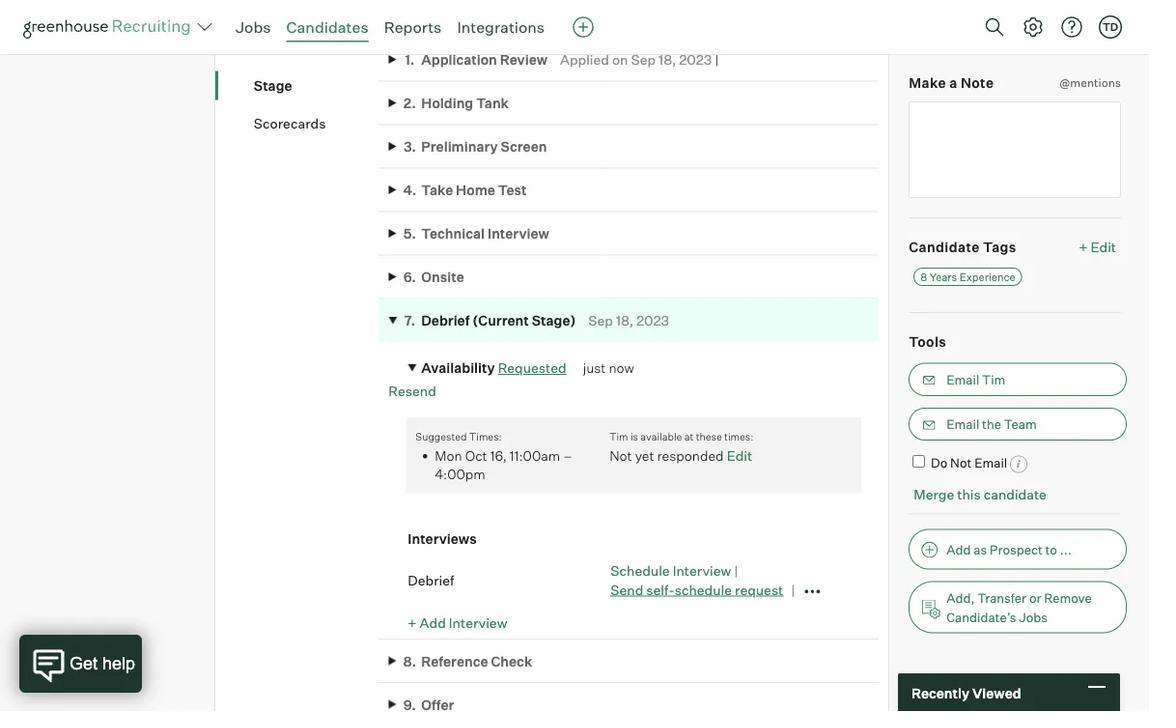 Task type: vqa. For each thing, say whether or not it's contained in the screenshot.


Task type: describe. For each thing, give the bounding box(es) containing it.
td button
[[1100, 15, 1123, 39]]

1. application review applied on  sep 18, 2023 |
[[405, 51, 719, 68]]

5.
[[404, 225, 416, 242]]

td button
[[1096, 12, 1127, 43]]

team
[[1005, 416, 1038, 432]]

tim inside the tim is available at these times: not yet responded edit
[[610, 430, 629, 443]]

0 horizontal spatial |
[[715, 51, 719, 68]]

8
[[921, 270, 928, 283]]

these
[[696, 430, 723, 443]]

0 horizontal spatial jobs
[[236, 17, 271, 37]]

configure image
[[1022, 15, 1046, 39]]

undo link
[[980, 15, 1015, 32]]

+ edit link
[[1075, 234, 1122, 261]]

times:
[[470, 430, 502, 443]]

availability
[[422, 360, 495, 376]]

holding
[[422, 95, 474, 111]]

email for email tim
[[947, 372, 980, 387]]

schedule interview link
[[611, 562, 732, 579]]

email the team
[[947, 416, 1038, 432]]

send
[[611, 581, 644, 598]]

+ for + add interview
[[408, 614, 417, 631]]

jobs inside add, transfer or remove candidate's jobs
[[1020, 609, 1048, 625]]

0 vertical spatial debrief
[[422, 312, 470, 329]]

reports
[[384, 17, 442, 37]]

16,
[[491, 447, 507, 464]]

add as prospect to ... button
[[909, 529, 1128, 570]]

tim is available at these times: not yet responded edit
[[610, 430, 754, 464]]

integrations link
[[457, 17, 545, 37]]

just
[[583, 360, 606, 376]]

interviews
[[408, 530, 477, 547]]

on
[[613, 51, 628, 68]]

add, transfer or remove candidate's jobs button
[[909, 581, 1128, 633]]

email tim
[[947, 372, 1006, 387]]

4. take home test
[[403, 182, 527, 198]]

make a note
[[909, 74, 995, 91]]

email for email the team
[[947, 416, 980, 432]]

td
[[1103, 20, 1119, 33]]

preliminary
[[422, 138, 498, 155]]

onsite
[[422, 268, 464, 285]]

7. debrief (current stage)
[[404, 312, 576, 329]]

tags
[[984, 239, 1017, 256]]

4:00pm
[[435, 466, 486, 483]]

years
[[930, 270, 958, 283]]

email tim button
[[909, 363, 1128, 396]]

add as prospect to ...
[[947, 542, 1072, 557]]

reports link
[[384, 17, 442, 37]]

edit inside the tim is available at these times: not yet responded edit
[[727, 447, 753, 464]]

1 horizontal spatial sep
[[631, 51, 656, 68]]

1 horizontal spatial not
[[951, 455, 972, 470]]

schedule interview | send self-schedule request
[[611, 562, 784, 598]]

responded
[[658, 447, 724, 464]]

application link
[[254, 38, 379, 57]]

candidate
[[984, 486, 1047, 502]]

mon
[[435, 447, 463, 464]]

technical
[[422, 225, 485, 242]]

home
[[456, 182, 496, 198]]

8.
[[404, 653, 416, 670]]

candidates link
[[287, 17, 369, 37]]

send self-schedule request link
[[611, 581, 784, 598]]

candidate
[[909, 239, 980, 256]]

take
[[422, 182, 453, 198]]

add, transfer or remove candidate's jobs
[[947, 590, 1093, 625]]

self-
[[647, 581, 675, 598]]

7.
[[404, 312, 416, 329]]

stage link
[[254, 76, 379, 95]]

+ add interview
[[408, 614, 508, 631]]

the
[[983, 416, 1002, 432]]

oct
[[466, 447, 488, 464]]

merge this candidate link
[[914, 486, 1047, 502]]

at
[[685, 430, 694, 443]]

not inside the tim is available at these times: not yet responded edit
[[610, 447, 633, 464]]

now
[[609, 360, 635, 376]]

interview for + add interview
[[449, 614, 508, 631]]

Do Not Email checkbox
[[913, 455, 926, 467]]

times:
[[725, 430, 754, 443]]

stage)
[[532, 312, 576, 329]]

as
[[974, 542, 988, 557]]

a
[[950, 74, 958, 91]]

1 horizontal spatial application
[[422, 51, 497, 68]]

applied
[[560, 51, 610, 68]]

just now
[[583, 360, 635, 376]]

available
[[641, 430, 683, 443]]

review
[[500, 51, 548, 68]]

sep 18, 2023
[[589, 312, 670, 329]]



Task type: locate. For each thing, give the bounding box(es) containing it.
|
[[715, 51, 719, 68], [735, 562, 739, 579]]

tim inside email tim button
[[983, 372, 1006, 387]]

debrief right 7.
[[422, 312, 470, 329]]

integrations
[[457, 17, 545, 37]]

add up reference
[[420, 614, 446, 631]]

1 horizontal spatial |
[[735, 562, 739, 579]]

suggested times: mon oct 16, 11:00am – 4:00pm
[[416, 430, 573, 483]]

@mentions
[[1060, 75, 1122, 90]]

0 vertical spatial add
[[947, 542, 972, 557]]

interview up schedule
[[673, 562, 732, 579]]

request
[[735, 581, 784, 598]]

0 vertical spatial sep
[[631, 51, 656, 68]]

sep right stage)
[[589, 312, 614, 329]]

tim up the
[[983, 372, 1006, 387]]

requested button
[[498, 360, 567, 376]]

prospect
[[990, 542, 1043, 557]]

4.
[[403, 182, 417, 198]]

–
[[564, 447, 573, 464]]

email inside email the team button
[[947, 416, 980, 432]]

test
[[498, 182, 527, 198]]

this
[[958, 486, 981, 502]]

0 horizontal spatial 18,
[[616, 312, 634, 329]]

merge
[[914, 486, 955, 502]]

check
[[491, 653, 533, 670]]

1.
[[405, 51, 415, 68]]

1 horizontal spatial +
[[1080, 239, 1089, 256]]

2023
[[680, 51, 712, 68], [637, 312, 670, 329]]

...
[[1061, 542, 1072, 557]]

0 horizontal spatial add
[[420, 614, 446, 631]]

greenhouse recruiting image
[[23, 15, 197, 39]]

interview for 5. technical interview
[[488, 225, 550, 242]]

0 vertical spatial tim
[[983, 372, 1006, 387]]

+ up '8.'
[[408, 614, 417, 631]]

merge this candidate
[[914, 486, 1047, 502]]

edit inside 'link'
[[1091, 239, 1117, 256]]

8 years experience link
[[914, 268, 1023, 286]]

1 horizontal spatial add
[[947, 542, 972, 557]]

do not email
[[932, 455, 1008, 470]]

1 horizontal spatial 18,
[[659, 51, 677, 68]]

+ inside 'link'
[[1080, 239, 1089, 256]]

0 vertical spatial email
[[947, 372, 980, 387]]

18, up 'now' on the bottom right of the page
[[616, 312, 634, 329]]

do
[[932, 455, 948, 470]]

+ for + edit
[[1080, 239, 1089, 256]]

0 horizontal spatial application
[[254, 39, 327, 56]]

resend button
[[389, 383, 437, 400]]

1 vertical spatial jobs
[[1020, 609, 1048, 625]]

email inside email tim button
[[947, 372, 980, 387]]

make
[[909, 74, 947, 91]]

0 horizontal spatial sep
[[589, 312, 614, 329]]

1 vertical spatial +
[[408, 614, 417, 631]]

debrief down interviews
[[408, 572, 454, 589]]

note
[[961, 74, 995, 91]]

recently
[[912, 684, 970, 701]]

schedule
[[611, 562, 670, 579]]

viewed
[[973, 684, 1022, 701]]

to
[[1046, 542, 1058, 557]]

application up '2. holding tank'
[[422, 51, 497, 68]]

1 vertical spatial 2023
[[637, 312, 670, 329]]

1 vertical spatial tim
[[610, 430, 629, 443]]

8 years experience
[[921, 270, 1016, 283]]

stage
[[254, 77, 292, 94]]

| inside schedule interview | send self-schedule request
[[735, 562, 739, 579]]

6.
[[404, 268, 416, 285]]

1 horizontal spatial edit
[[1091, 239, 1117, 256]]

email left the
[[947, 416, 980, 432]]

1 vertical spatial edit
[[727, 447, 753, 464]]

not down the 'is' in the right bottom of the page
[[610, 447, 633, 464]]

0 vertical spatial 2023
[[680, 51, 712, 68]]

candidate tags
[[909, 239, 1017, 256]]

1 vertical spatial interview
[[673, 562, 732, 579]]

1 horizontal spatial tim
[[983, 372, 1006, 387]]

2 vertical spatial email
[[975, 455, 1008, 470]]

+ add interview link
[[408, 614, 508, 631]]

18, right on
[[659, 51, 677, 68]]

+ right tags
[[1080, 239, 1089, 256]]

undo
[[980, 15, 1015, 32]]

is
[[631, 430, 639, 443]]

remove
[[1045, 590, 1093, 605]]

interview down test
[[488, 225, 550, 242]]

email the team button
[[909, 408, 1128, 440]]

add,
[[947, 590, 975, 605]]

1 vertical spatial |
[[735, 562, 739, 579]]

reference
[[422, 653, 489, 670]]

application
[[254, 39, 327, 56], [422, 51, 497, 68]]

None text field
[[909, 102, 1122, 198]]

0 horizontal spatial +
[[408, 614, 417, 631]]

0 vertical spatial 18,
[[659, 51, 677, 68]]

0 horizontal spatial 2023
[[637, 312, 670, 329]]

1 horizontal spatial 2023
[[680, 51, 712, 68]]

1 horizontal spatial jobs
[[1020, 609, 1048, 625]]

8. reference check
[[404, 653, 533, 670]]

email
[[947, 372, 980, 387], [947, 416, 980, 432], [975, 455, 1008, 470]]

0 vertical spatial interview
[[488, 225, 550, 242]]

5. technical interview
[[404, 225, 550, 242]]

+ edit
[[1080, 239, 1117, 256]]

not right do
[[951, 455, 972, 470]]

application up stage
[[254, 39, 327, 56]]

1 vertical spatial sep
[[589, 312, 614, 329]]

@mentions link
[[1060, 73, 1122, 92]]

requested
[[498, 360, 567, 376]]

1 vertical spatial email
[[947, 416, 980, 432]]

edit link
[[727, 447, 753, 464]]

3.
[[404, 138, 416, 155]]

tank
[[477, 95, 509, 111]]

0 vertical spatial edit
[[1091, 239, 1117, 256]]

add inside button
[[947, 542, 972, 557]]

0 horizontal spatial not
[[610, 447, 633, 464]]

interview up '8. reference check'
[[449, 614, 508, 631]]

0 vertical spatial +
[[1080, 239, 1089, 256]]

0 vertical spatial |
[[715, 51, 719, 68]]

yet
[[636, 447, 655, 464]]

1 vertical spatial debrief
[[408, 572, 454, 589]]

add left as
[[947, 542, 972, 557]]

0 horizontal spatial edit
[[727, 447, 753, 464]]

email up merge this candidate
[[975, 455, 1008, 470]]

scorecards link
[[254, 114, 379, 133]]

1 vertical spatial add
[[420, 614, 446, 631]]

0 vertical spatial jobs
[[236, 17, 271, 37]]

recently viewed
[[912, 684, 1022, 701]]

candidates
[[287, 17, 369, 37]]

scorecards
[[254, 115, 326, 132]]

interview inside schedule interview | send self-schedule request
[[673, 562, 732, 579]]

interview
[[488, 225, 550, 242], [673, 562, 732, 579], [449, 614, 508, 631]]

1 vertical spatial 18,
[[616, 312, 634, 329]]

search image
[[984, 15, 1007, 39]]

screen
[[501, 138, 547, 155]]

+
[[1080, 239, 1089, 256], [408, 614, 417, 631]]

2 vertical spatial interview
[[449, 614, 508, 631]]

jobs up stage
[[236, 17, 271, 37]]

transfer
[[978, 590, 1027, 605]]

debrief
[[422, 312, 470, 329], [408, 572, 454, 589]]

tim left the 'is' in the right bottom of the page
[[610, 430, 629, 443]]

jobs down "or" in the bottom of the page
[[1020, 609, 1048, 625]]

email up email the team
[[947, 372, 980, 387]]

sep right on
[[631, 51, 656, 68]]

or
[[1030, 590, 1042, 605]]

2. holding tank
[[404, 95, 509, 111]]

schedule
[[675, 581, 732, 598]]

6. onsite
[[404, 268, 464, 285]]

0 horizontal spatial tim
[[610, 430, 629, 443]]

2.
[[404, 95, 416, 111]]



